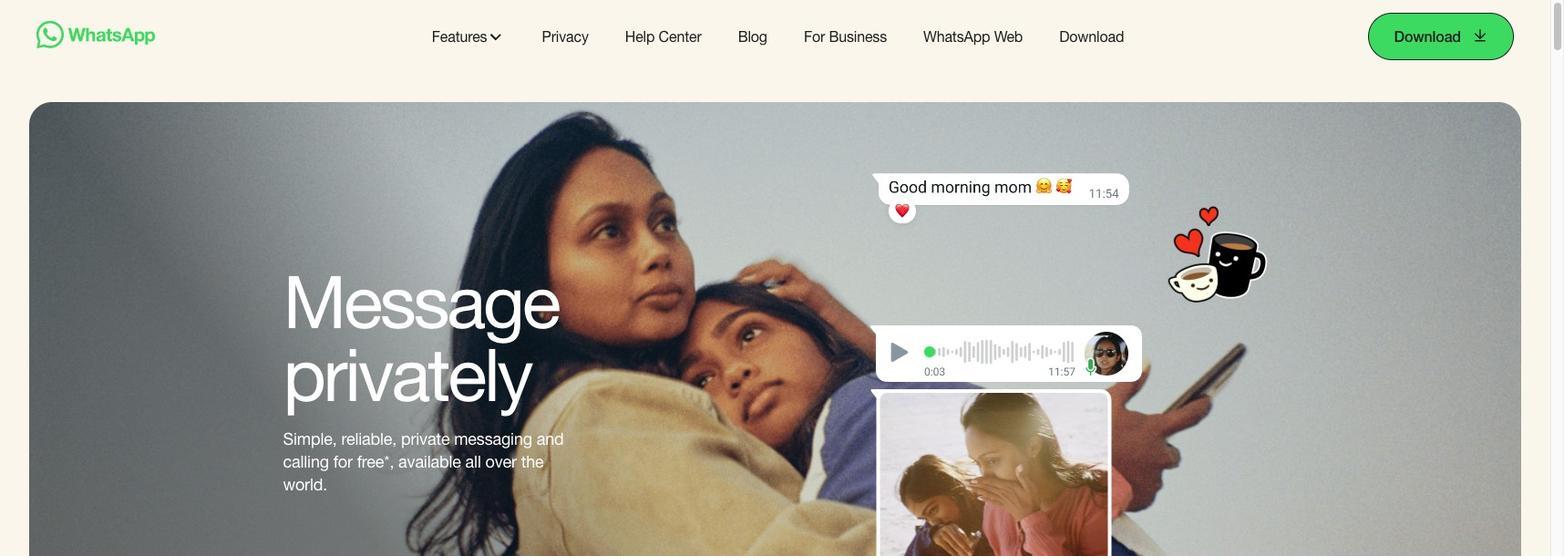 Task type: locate. For each thing, give the bounding box(es) containing it.
whatsapp main page image
[[36, 21, 155, 48]]

blog link
[[738, 26, 767, 46]]

world.
[[283, 474, 327, 494]]

business
[[829, 28, 887, 45]]

privacy
[[542, 28, 589, 45]]

all
[[465, 452, 481, 471]]

whatsapp feature of sticker of coffee image to reply to messages image
[[870, 204, 1267, 306]]

download link
[[1368, 13, 1514, 60], [1059, 26, 1124, 46]]

1 horizontal spatial download link
[[1368, 13, 1514, 60]]

privately
[[283, 331, 531, 416]]

and
[[537, 429, 564, 448]]

over
[[485, 452, 517, 471]]

help center
[[625, 28, 701, 45]]

0 horizontal spatial download link
[[1059, 26, 1124, 46]]

features button
[[426, 26, 505, 47]]

sound bite of voice messaging feature on whatsapp image
[[870, 325, 1267, 382]]

whatsapp web link
[[923, 26, 1023, 46]]

message privately
[[283, 258, 558, 416]]

1 horizontal spatial download
[[1394, 27, 1461, 45]]

free*,
[[357, 452, 394, 471]]

for business link
[[804, 26, 887, 46]]

whatsapp web
[[923, 28, 1023, 45]]

the
[[521, 452, 544, 471]]

for business
[[804, 28, 887, 45]]

download
[[1394, 27, 1461, 45], [1059, 28, 1124, 45]]

simple, reliable, private messaging and calling for free*, available all over the world.
[[283, 429, 564, 494]]

for
[[333, 452, 353, 471]]



Task type: vqa. For each thing, say whether or not it's contained in the screenshot.
Help Center link
yes



Task type: describe. For each thing, give the bounding box(es) containing it.
picture of mother and daughter sent through whatsapp with timestamp image
[[870, 387, 1267, 556]]

for
[[804, 28, 825, 45]]

reliable,
[[341, 429, 397, 448]]

privacy link
[[542, 26, 589, 46]]

blog
[[738, 28, 767, 45]]

private
[[401, 429, 450, 448]]

heart emoji reaction to a message on whatsapp image
[[870, 190, 1267, 233]]

messaging
[[454, 429, 532, 448]]

message
[[283, 258, 558, 343]]

mother and daughter hugging while holding mobile device image
[[29, 102, 1521, 556]]

help center link
[[625, 26, 701, 46]]

features
[[432, 28, 487, 45]]

example of text bubble on whatsapp reading good morning mom with emoji image
[[870, 171, 1267, 208]]

0 horizontal spatial download
[[1059, 28, 1124, 45]]

whatsapp
[[923, 28, 990, 45]]

center
[[659, 28, 701, 45]]

help
[[625, 28, 655, 45]]

simple,
[[283, 429, 337, 448]]

web
[[994, 28, 1023, 45]]

calling
[[283, 452, 329, 471]]

available
[[398, 452, 461, 471]]



